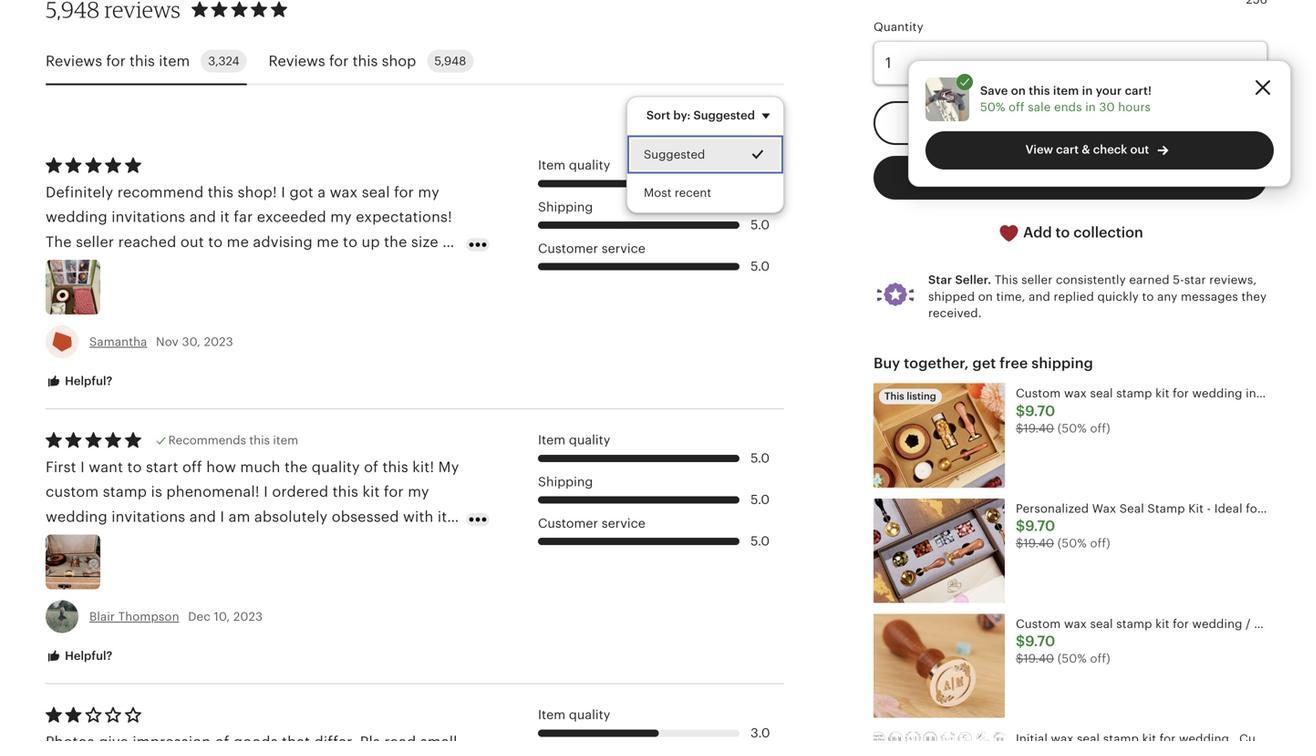 Task type: describe. For each thing, give the bounding box(es) containing it.
blair thompson dec 10, 2023
[[89, 610, 263, 624]]

shop
[[382, 53, 416, 69]]

quickly
[[1098, 290, 1139, 304]]

any
[[1158, 290, 1178, 304]]

4 $ from the top
[[1016, 537, 1024, 551]]

6 $ from the top
[[1016, 652, 1024, 666]]

thompson
[[118, 610, 179, 624]]

save
[[981, 84, 1008, 97]]

recent
[[675, 186, 711, 200]]

this for reviews for this item
[[130, 53, 155, 69]]

this for seller
[[995, 273, 1019, 287]]

$ 9.70 $ 19.40 (50% off) for personalized wax seal stamp kit - ideal for wedding invitations, gifts, and special occasions, with initial wax seal image
[[1016, 518, 1111, 551]]

cart!
[[1125, 84, 1152, 97]]

5,948
[[435, 54, 466, 68]]

collection
[[1074, 224, 1144, 241]]

1 item quality from the top
[[538, 158, 611, 173]]

buy together, get free shipping
[[874, 355, 1094, 372]]

item for for
[[159, 53, 190, 69]]

this for listing
[[885, 391, 905, 402]]

sort by: suggested
[[647, 109, 755, 122]]

star
[[1185, 273, 1207, 287]]

customer service for samantha nov 30, 2023
[[538, 241, 646, 256]]

seller.
[[956, 273, 992, 287]]

service for samantha nov 30, 2023
[[602, 241, 646, 256]]

your
[[1096, 84, 1122, 97]]

menu containing suggested
[[627, 96, 785, 214]]

listing
[[907, 391, 937, 402]]

reviews for reviews for this shop
[[269, 53, 325, 69]]

this listing
[[885, 391, 937, 402]]

buy
[[874, 355, 901, 372]]

by:
[[674, 109, 691, 122]]

nov
[[156, 335, 179, 349]]

2 5.0 from the top
[[751, 259, 770, 274]]

sort by: suggested button
[[633, 96, 791, 135]]

5 5.0 from the top
[[751, 534, 770, 549]]

this right recommends
[[249, 434, 270, 448]]

suggested button
[[627, 136, 784, 174]]

hours
[[1119, 100, 1151, 114]]

sale
[[1028, 100, 1051, 114]]

seller
[[1022, 273, 1053, 287]]

check
[[1093, 143, 1128, 156]]

2 $ from the top
[[1016, 422, 1024, 435]]

most recent
[[644, 186, 711, 200]]

view
[[1026, 143, 1054, 156]]

out
[[1131, 143, 1150, 156]]

off
[[1009, 100, 1025, 114]]

tab list containing reviews for this item
[[46, 39, 785, 85]]

get
[[973, 355, 996, 372]]

view details of this review photo by samantha image
[[46, 260, 100, 315]]

recommends this item
[[168, 434, 298, 448]]

customer for blair thompson dec 10, 2023
[[538, 516, 598, 531]]

dec
[[188, 610, 211, 624]]

view cart & check out
[[1026, 143, 1150, 156]]

together,
[[904, 355, 969, 372]]

this seller consistently earned 5-star reviews, shipped on time, and replied quickly to any messages they received.
[[929, 273, 1267, 320]]

$ 9.70 $ 19.40 (50% off) for custom wax seal stamp kit for wedding / gift , personalized wax seal stamp kit for wedding , custom wax stamp kit , wax seal kit for gift image
[[1016, 634, 1111, 666]]

custom wax seal stamp kit for wedding invitation , custom wax stamp kit for gift , wax seal kit , initial wax seal stamp custom for gift image
[[874, 384, 1005, 488]]

free
[[1000, 355, 1028, 372]]

quantity
[[874, 20, 924, 34]]

item for on
[[1053, 84, 1079, 97]]

samantha nov 30, 2023
[[89, 335, 233, 349]]

received.
[[929, 306, 982, 320]]

samantha link
[[89, 335, 147, 349]]

add to collection button
[[874, 211, 1268, 256]]

30
[[1100, 100, 1115, 114]]

suggested inside button
[[644, 148, 705, 162]]

1 vertical spatial in
[[1086, 100, 1096, 114]]



Task type: locate. For each thing, give the bounding box(es) containing it.
customer
[[538, 241, 598, 256], [538, 516, 598, 531]]

2 vertical spatial item
[[538, 708, 566, 723]]

2 item quality from the top
[[538, 433, 611, 448]]

1 (50% from the top
[[1058, 422, 1087, 435]]

in
[[1082, 84, 1093, 97], [1086, 100, 1096, 114]]

2 vertical spatial 19.40
[[1024, 652, 1055, 666]]

1 vertical spatial shipping
[[538, 475, 593, 489]]

in left your
[[1082, 84, 1093, 97]]

1 vertical spatial service
[[602, 516, 646, 531]]

3 19.40 from the top
[[1024, 652, 1055, 666]]

0 vertical spatial helpful? button
[[32, 365, 126, 399]]

suggested
[[694, 109, 755, 122], [644, 148, 705, 162]]

to right add
[[1056, 224, 1070, 241]]

0 vertical spatial this
[[995, 273, 1019, 287]]

samantha
[[89, 335, 147, 349]]

time,
[[997, 290, 1026, 304]]

item for 3.0
[[538, 708, 566, 723]]

2 vertical spatial 9.70
[[1026, 634, 1056, 650]]

1 $ 9.70 $ 19.40 (50% off) from the top
[[1016, 403, 1111, 435]]

2 helpful? button from the top
[[32, 640, 126, 674]]

item for 5.0
[[538, 433, 566, 448]]

this left "3,324"
[[130, 53, 155, 69]]

earned
[[1130, 273, 1170, 287]]

1 quality from the top
[[569, 158, 611, 173]]

9.70
[[1026, 403, 1056, 419], [1026, 518, 1056, 535], [1026, 634, 1056, 650]]

0 vertical spatial customer service
[[538, 241, 646, 256]]

0 vertical spatial 2023
[[204, 335, 233, 349]]

1 horizontal spatial to
[[1143, 290, 1154, 304]]

in left 30
[[1086, 100, 1096, 114]]

to inside this seller consistently earned 5-star reviews, shipped on time, and replied quickly to any messages they received.
[[1143, 290, 1154, 304]]

2 vertical spatial quality
[[569, 708, 611, 723]]

1 vertical spatial 2023
[[233, 610, 263, 624]]

service for blair thompson dec 10, 2023
[[602, 516, 646, 531]]

2 item from the top
[[538, 433, 566, 448]]

1 customer service from the top
[[538, 241, 646, 256]]

1 vertical spatial 9.70
[[1026, 518, 1056, 535]]

replied
[[1054, 290, 1095, 304]]

for for item
[[106, 53, 126, 69]]

helpful? down the blair
[[62, 650, 112, 663]]

2 vertical spatial $ 9.70 $ 19.40 (50% off)
[[1016, 634, 1111, 666]]

0 vertical spatial item
[[538, 158, 566, 173]]

1 helpful? from the top
[[62, 375, 112, 388]]

9.70 for custom wax seal stamp kit for wedding / gift , personalized wax seal stamp kit for wedding , custom wax stamp kit , wax seal kit for gift image
[[1026, 634, 1056, 650]]

view details of this review photo by blair thompson image
[[46, 535, 100, 590]]

1 customer from the top
[[538, 241, 598, 256]]

0 horizontal spatial for
[[106, 53, 126, 69]]

reviews
[[46, 53, 102, 69], [269, 53, 325, 69]]

helpful?
[[62, 375, 112, 388], [62, 650, 112, 663]]

19.40 for personalized wax seal stamp kit - ideal for wedding invitations, gifts, and special occasions, with initial wax seal image
[[1024, 537, 1055, 551]]

2 off) from the top
[[1091, 537, 1111, 551]]

this inside save on this item in your cart! 50% off sale ends in 30 hours
[[1029, 84, 1051, 97]]

1 vertical spatial customer service
[[538, 516, 646, 531]]

this for reviews for this shop
[[353, 53, 378, 69]]

1 horizontal spatial on
[[1011, 84, 1026, 97]]

for for shop
[[329, 53, 349, 69]]

most recent button
[[627, 174, 784, 213]]

0 vertical spatial off)
[[1091, 422, 1111, 435]]

1 vertical spatial $ 9.70 $ 19.40 (50% off)
[[1016, 518, 1111, 551]]

blair thompson link
[[89, 610, 179, 624]]

0 vertical spatial 9.70
[[1026, 403, 1056, 419]]

0 vertical spatial service
[[602, 241, 646, 256]]

for
[[106, 53, 126, 69], [329, 53, 349, 69]]

customer for samantha nov 30, 2023
[[538, 241, 598, 256]]

view cart & check out link
[[926, 131, 1274, 170]]

2 vertical spatial item quality
[[538, 708, 611, 723]]

2 vertical spatial item
[[273, 434, 298, 448]]

0 vertical spatial shipping
[[538, 200, 593, 214]]

1 vertical spatial to
[[1143, 290, 1154, 304]]

save on this item in your cart! 50% off sale ends in 30 hours
[[981, 84, 1152, 114]]

0 vertical spatial in
[[1082, 84, 1093, 97]]

customer service
[[538, 241, 646, 256], [538, 516, 646, 531]]

item quality
[[538, 158, 611, 173], [538, 433, 611, 448], [538, 708, 611, 723]]

2 9.70 from the top
[[1026, 518, 1056, 535]]

ends
[[1054, 100, 1082, 114]]

2 horizontal spatial item
[[1053, 84, 1079, 97]]

5 $ from the top
[[1016, 634, 1026, 650]]

2 service from the top
[[602, 516, 646, 531]]

3 $ 9.70 $ 19.40 (50% off) from the top
[[1016, 634, 1111, 666]]

on inside this seller consistently earned 5-star reviews, shipped on time, and replied quickly to any messages they received.
[[979, 290, 993, 304]]

1 9.70 from the top
[[1026, 403, 1056, 419]]

this left shop
[[353, 53, 378, 69]]

2 quality from the top
[[569, 433, 611, 448]]

quality for 5.0
[[569, 433, 611, 448]]

sort
[[647, 109, 671, 122]]

item quality for 5.0
[[538, 433, 611, 448]]

0 horizontal spatial to
[[1056, 224, 1070, 241]]

0 vertical spatial $ 9.70 $ 19.40 (50% off)
[[1016, 403, 1111, 435]]

4 5.0 from the top
[[751, 493, 770, 507]]

1 item from the top
[[538, 158, 566, 173]]

0 vertical spatial item quality
[[538, 158, 611, 173]]

item quality for 3.0
[[538, 708, 611, 723]]

item left "3,324"
[[159, 53, 190, 69]]

messages
[[1181, 290, 1239, 304]]

item right recommends
[[273, 434, 298, 448]]

$ 9.70 $ 19.40 (50% off)
[[1016, 403, 1111, 435], [1016, 518, 1111, 551], [1016, 634, 1111, 666]]

2 19.40 from the top
[[1024, 537, 1055, 551]]

this up sale
[[1029, 84, 1051, 97]]

star seller.
[[929, 273, 992, 287]]

helpful? button for samantha
[[32, 365, 126, 399]]

1 19.40 from the top
[[1024, 422, 1055, 435]]

5.0
[[751, 218, 770, 232], [751, 259, 770, 274], [751, 451, 770, 466], [751, 493, 770, 507], [751, 534, 770, 549]]

30,
[[182, 335, 201, 349]]

0 vertical spatial 19.40
[[1024, 422, 1055, 435]]

tab list
[[46, 39, 785, 85]]

cart
[[1056, 143, 1079, 156]]

1 $ from the top
[[1016, 403, 1026, 419]]

&
[[1082, 143, 1091, 156]]

2023 right 10,
[[233, 610, 263, 624]]

helpful? button for blair thompson
[[32, 640, 126, 674]]

(50% for custom wax seal stamp kit for wedding / gift , personalized wax seal stamp kit for wedding , custom wax stamp kit , wax seal kit for gift image
[[1058, 652, 1087, 666]]

1 horizontal spatial reviews
[[269, 53, 325, 69]]

50%
[[981, 100, 1006, 114]]

2 customer from the top
[[538, 516, 598, 531]]

2 reviews from the left
[[269, 53, 325, 69]]

2 (50% from the top
[[1058, 537, 1087, 551]]

0 vertical spatial helpful?
[[62, 375, 112, 388]]

3.0
[[751, 726, 770, 741]]

3 5.0 from the top
[[751, 451, 770, 466]]

2 vertical spatial off)
[[1091, 652, 1111, 666]]

most
[[644, 186, 672, 200]]

$
[[1016, 403, 1026, 419], [1016, 422, 1024, 435], [1016, 518, 1026, 535], [1016, 537, 1024, 551], [1016, 634, 1026, 650], [1016, 652, 1024, 666]]

2 vertical spatial (50%
[[1058, 652, 1087, 666]]

add to collection
[[1020, 224, 1144, 241]]

1 for from the left
[[106, 53, 126, 69]]

0 vertical spatial item
[[159, 53, 190, 69]]

1 vertical spatial this
[[885, 391, 905, 402]]

customer service for blair thompson dec 10, 2023
[[538, 516, 646, 531]]

3 quality from the top
[[569, 708, 611, 723]]

to down earned
[[1143, 290, 1154, 304]]

3 (50% from the top
[[1058, 652, 1087, 666]]

2 customer service from the top
[[538, 516, 646, 531]]

shipped
[[929, 290, 975, 304]]

0 vertical spatial to
[[1056, 224, 1070, 241]]

1 vertical spatial helpful?
[[62, 650, 112, 663]]

10,
[[214, 610, 230, 624]]

19.40
[[1024, 422, 1055, 435], [1024, 537, 1055, 551], [1024, 652, 1055, 666]]

1 5.0 from the top
[[751, 218, 770, 232]]

menu
[[627, 96, 785, 214]]

they
[[1242, 290, 1267, 304]]

0 horizontal spatial reviews
[[46, 53, 102, 69]]

1 horizontal spatial item
[[273, 434, 298, 448]]

helpful? down samantha link
[[62, 375, 112, 388]]

1 vertical spatial suggested
[[644, 148, 705, 162]]

0 horizontal spatial item
[[159, 53, 190, 69]]

reviews for this item
[[46, 53, 190, 69]]

this up time,
[[995, 273, 1019, 287]]

1 vertical spatial on
[[979, 290, 993, 304]]

2 helpful? from the top
[[62, 650, 112, 663]]

2023
[[204, 335, 233, 349], [233, 610, 263, 624]]

item
[[538, 158, 566, 173], [538, 433, 566, 448], [538, 708, 566, 723]]

1 vertical spatial off)
[[1091, 537, 1111, 551]]

this
[[995, 273, 1019, 287], [885, 391, 905, 402]]

3,324
[[208, 54, 240, 68]]

9.70 for personalized wax seal stamp kit - ideal for wedding invitations, gifts, and special occasions, with initial wax seal image
[[1026, 518, 1056, 535]]

to inside add to collection button
[[1056, 224, 1070, 241]]

custom wax seal stamp kit for wedding / gift , personalized wax seal stamp kit for wedding , custom wax stamp kit , wax seal kit for gift image
[[874, 614, 1005, 719]]

item inside save on this item in your cart! 50% off sale ends in 30 hours
[[1053, 84, 1079, 97]]

1 vertical spatial item quality
[[538, 433, 611, 448]]

1 service from the top
[[602, 241, 646, 256]]

suggested up most recent
[[644, 148, 705, 162]]

shipping
[[1032, 355, 1094, 372]]

initial wax seal stamp kit for wedding , custom wax stamp kit for wedding gift , personalized wax seal kit , custom letter wax seal stamp image
[[874, 729, 1005, 742]]

(50% for personalized wax seal stamp kit - ideal for wedding invitations, gifts, and special occasions, with initial wax seal image
[[1058, 537, 1087, 551]]

1 vertical spatial helpful? button
[[32, 640, 126, 674]]

(50%
[[1058, 422, 1087, 435], [1058, 537, 1087, 551], [1058, 652, 1087, 666]]

5-
[[1173, 273, 1185, 287]]

on inside save on this item in your cart! 50% off sale ends in 30 hours
[[1011, 84, 1026, 97]]

off) for personalized wax seal stamp kit - ideal for wedding invitations, gifts, and special occasions, with initial wax seal image
[[1091, 537, 1111, 551]]

service
[[602, 241, 646, 256], [602, 516, 646, 531]]

1 helpful? button from the top
[[32, 365, 126, 399]]

0 vertical spatial customer
[[538, 241, 598, 256]]

recommends
[[168, 434, 246, 448]]

3 item from the top
[[538, 708, 566, 723]]

star
[[929, 273, 953, 287]]

quality for 3.0
[[569, 708, 611, 723]]

3 $ from the top
[[1016, 518, 1026, 535]]

helpful? button down samantha
[[32, 365, 126, 399]]

reviews for reviews for this item
[[46, 53, 102, 69]]

1 vertical spatial item
[[1053, 84, 1079, 97]]

consistently
[[1056, 273, 1126, 287]]

this
[[130, 53, 155, 69], [353, 53, 378, 69], [1029, 84, 1051, 97], [249, 434, 270, 448]]

0 horizontal spatial on
[[979, 290, 993, 304]]

1 off) from the top
[[1091, 422, 1111, 435]]

2023 right 30,
[[204, 335, 233, 349]]

0 vertical spatial quality
[[569, 158, 611, 173]]

off)
[[1091, 422, 1111, 435], [1091, 537, 1111, 551], [1091, 652, 1111, 666]]

to
[[1056, 224, 1070, 241], [1143, 290, 1154, 304]]

reviews,
[[1210, 273, 1257, 287]]

on up off
[[1011, 84, 1026, 97]]

shipping for samantha nov 30, 2023
[[538, 200, 593, 214]]

0 vertical spatial on
[[1011, 84, 1026, 97]]

1 vertical spatial item
[[538, 433, 566, 448]]

1 shipping from the top
[[538, 200, 593, 214]]

helpful? for samantha nov 30, 2023
[[62, 375, 112, 388]]

this for save on this item in your cart! 50% off sale ends in 30 hours
[[1029, 84, 1051, 97]]

1 horizontal spatial for
[[329, 53, 349, 69]]

shipping
[[538, 200, 593, 214], [538, 475, 593, 489]]

helpful? button down the blair
[[32, 640, 126, 674]]

0 vertical spatial suggested
[[694, 109, 755, 122]]

19.40 for custom wax seal stamp kit for wedding / gift , personalized wax seal stamp kit for wedding , custom wax stamp kit , wax seal kit for gift image
[[1024, 652, 1055, 666]]

blair
[[89, 610, 115, 624]]

0 horizontal spatial this
[[885, 391, 905, 402]]

reviews for this shop
[[269, 53, 416, 69]]

and
[[1029, 290, 1051, 304]]

on down the seller.
[[979, 290, 993, 304]]

this inside this seller consistently earned 5-star reviews, shipped on time, and replied quickly to any messages they received.
[[995, 273, 1019, 287]]

1 vertical spatial 19.40
[[1024, 537, 1055, 551]]

shipping for blair thompson dec 10, 2023
[[538, 475, 593, 489]]

off) for custom wax seal stamp kit for wedding / gift , personalized wax seal stamp kit for wedding , custom wax stamp kit , wax seal kit for gift image
[[1091, 652, 1111, 666]]

1 horizontal spatial this
[[995, 273, 1019, 287]]

1 reviews from the left
[[46, 53, 102, 69]]

item
[[159, 53, 190, 69], [1053, 84, 1079, 97], [273, 434, 298, 448]]

add
[[1024, 224, 1052, 241]]

0 vertical spatial (50%
[[1058, 422, 1087, 435]]

quality
[[569, 158, 611, 173], [569, 433, 611, 448], [569, 708, 611, 723]]

2 shipping from the top
[[538, 475, 593, 489]]

1 vertical spatial (50%
[[1058, 537, 1087, 551]]

on
[[1011, 84, 1026, 97], [979, 290, 993, 304]]

2 $ 9.70 $ 19.40 (50% off) from the top
[[1016, 518, 1111, 551]]

3 item quality from the top
[[538, 708, 611, 723]]

suggested inside dropdown button
[[694, 109, 755, 122]]

helpful? for blair thompson dec 10, 2023
[[62, 650, 112, 663]]

helpful? button
[[32, 365, 126, 399], [32, 640, 126, 674]]

this left listing
[[885, 391, 905, 402]]

suggested right "by:"
[[694, 109, 755, 122]]

2 for from the left
[[329, 53, 349, 69]]

3 9.70 from the top
[[1026, 634, 1056, 650]]

1 vertical spatial quality
[[569, 433, 611, 448]]

item up ends
[[1053, 84, 1079, 97]]

personalized wax seal stamp kit - ideal for wedding invitations, gifts, and special occasions, with initial wax seal image
[[874, 499, 1005, 603]]

3 off) from the top
[[1091, 652, 1111, 666]]

1 vertical spatial customer
[[538, 516, 598, 531]]



Task type: vqa. For each thing, say whether or not it's contained in the screenshot.
the ranch at the left top
no



